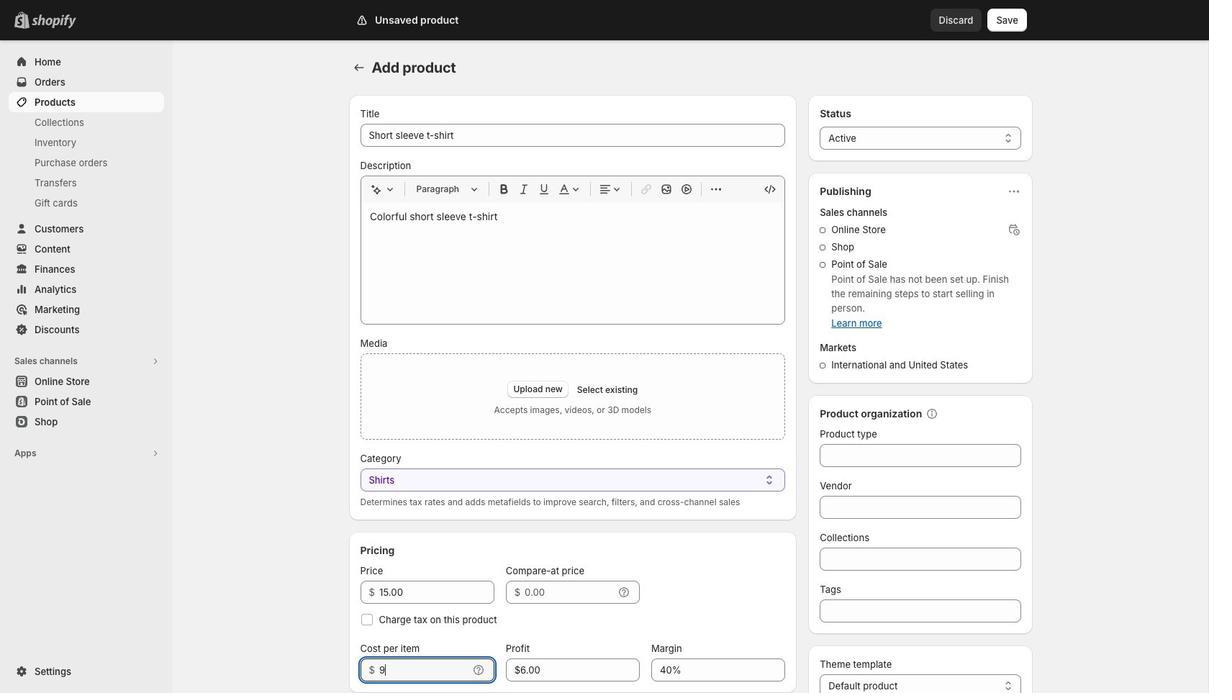 Task type: describe. For each thing, give the bounding box(es) containing it.
1   text field from the left
[[379, 581, 494, 604]]

2   text field from the left
[[525, 581, 614, 604]]

Short sleeve t-shirt text field
[[360, 124, 786, 147]]

  text field
[[379, 659, 468, 682]]



Task type: vqa. For each thing, say whether or not it's contained in the screenshot.
"Store"
no



Task type: locate. For each thing, give the bounding box(es) containing it.
1 horizontal spatial   text field
[[525, 581, 614, 604]]

None text field
[[820, 444, 1021, 467], [820, 548, 1021, 571], [820, 444, 1021, 467], [820, 548, 1021, 571]]

shopify image
[[32, 14, 76, 29]]

0 horizontal spatial   text field
[[379, 581, 494, 604]]

  text field
[[379, 581, 494, 604], [525, 581, 614, 604]]

None text field
[[360, 469, 786, 492], [820, 496, 1021, 519], [820, 600, 1021, 623], [506, 659, 640, 682], [651, 659, 785, 682], [360, 469, 786, 492], [820, 496, 1021, 519], [820, 600, 1021, 623], [506, 659, 640, 682], [651, 659, 785, 682]]



